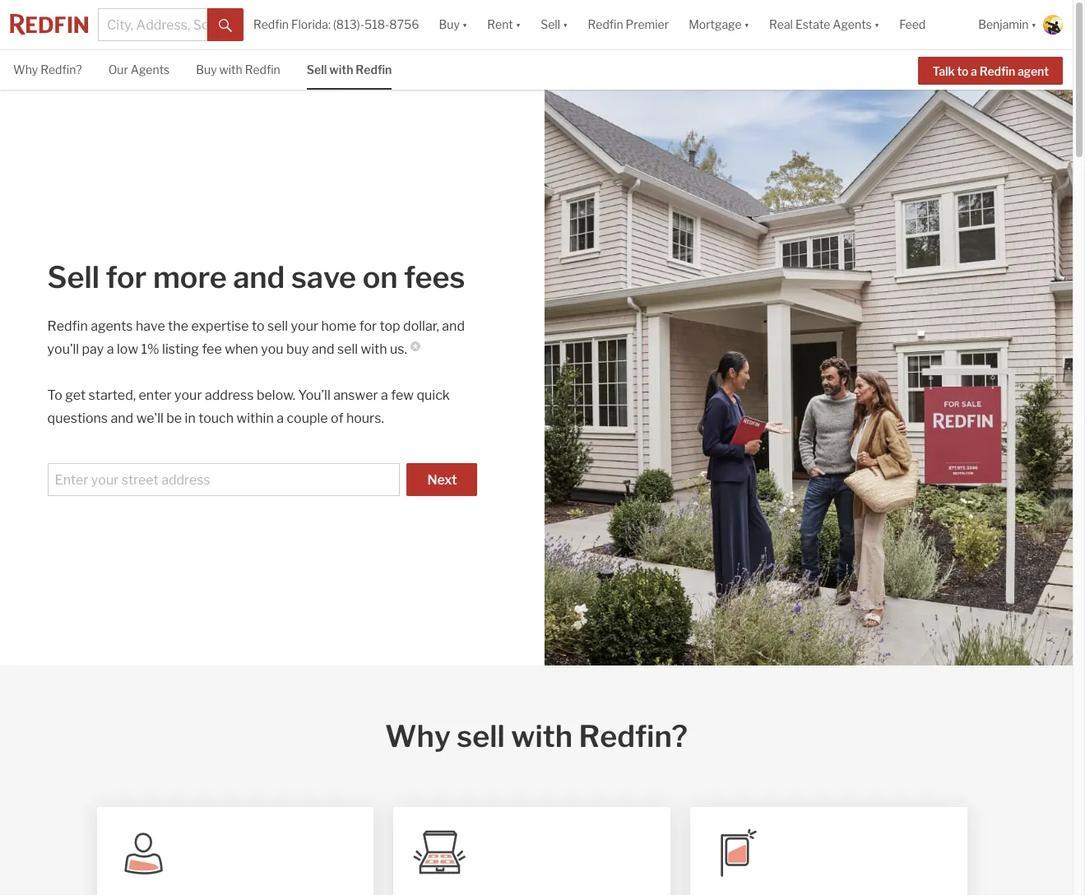 Task type: locate. For each thing, give the bounding box(es) containing it.
feed
[[900, 18, 926, 32]]

redfin premier
[[588, 18, 669, 32]]

in
[[185, 411, 196, 426]]

redfin?
[[41, 63, 82, 77], [579, 718, 688, 755]]

and down started,
[[111, 411, 133, 426]]

▾ right mortgage
[[744, 18, 750, 32]]

real estate agents ▾ link
[[769, 0, 880, 49]]

▾
[[462, 18, 468, 32], [516, 18, 521, 32], [563, 18, 568, 32], [744, 18, 750, 32], [875, 18, 880, 32], [1032, 18, 1037, 32]]

redfin premier button
[[578, 0, 679, 49]]

expertise
[[191, 318, 249, 334]]

0 horizontal spatial sell
[[47, 259, 100, 295]]

sell
[[541, 18, 560, 32], [307, 63, 327, 77], [47, 259, 100, 295]]

sell ▾ button
[[531, 0, 578, 49]]

buy right our agents
[[196, 63, 217, 77]]

redfin inside redfin agents have the expertise to sell your home for top dollar, and you'll pay a low 1% listing fee when you buy and sell with us.
[[47, 318, 88, 334]]

sell
[[267, 318, 288, 334], [337, 342, 358, 357], [457, 718, 505, 755]]

your up buy
[[291, 318, 319, 334]]

mortgage
[[689, 18, 742, 32]]

1 vertical spatial buy
[[196, 63, 217, 77]]

0 horizontal spatial buy
[[196, 63, 217, 77]]

agents
[[91, 318, 133, 334]]

0 horizontal spatial to
[[252, 318, 265, 334]]

rent ▾ button
[[478, 0, 531, 49]]

3 ▾ from the left
[[563, 18, 568, 32]]

sell right rent ▾
[[541, 18, 560, 32]]

1 horizontal spatial sell
[[337, 342, 358, 357]]

to
[[47, 388, 62, 403]]

why
[[13, 63, 38, 77], [385, 718, 451, 755]]

with
[[219, 63, 242, 77], [329, 63, 353, 77], [361, 342, 387, 357], [511, 718, 573, 755]]

for inside redfin agents have the expertise to sell your home for top dollar, and you'll pay a low 1% listing fee when you buy and sell with us.
[[359, 318, 377, 334]]

buy inside dropdown button
[[439, 18, 460, 32]]

agents
[[833, 18, 872, 32], [131, 63, 170, 77]]

0 vertical spatial your
[[291, 318, 319, 334]]

why redfin?
[[13, 63, 82, 77]]

sell for sell ▾
[[541, 18, 560, 32]]

buy with redfin link
[[196, 50, 280, 88]]

sell down florida:
[[307, 63, 327, 77]]

listing
[[162, 342, 199, 357]]

mortgage ▾
[[689, 18, 750, 32]]

hours.
[[346, 411, 384, 426]]

for up agents
[[106, 259, 147, 295]]

user photo image
[[1043, 15, 1063, 35]]

you'll
[[47, 342, 79, 357]]

▾ for benjamin ▾
[[1032, 18, 1037, 32]]

agents inside dropdown button
[[833, 18, 872, 32]]

▾ left feed
[[875, 18, 880, 32]]

sell with redfin
[[307, 63, 392, 77]]

1 vertical spatial sell
[[307, 63, 327, 77]]

0 vertical spatial redfin?
[[41, 63, 82, 77]]

redfin
[[253, 18, 289, 32], [588, 18, 623, 32], [245, 63, 280, 77], [356, 63, 392, 77], [980, 64, 1016, 78], [47, 318, 88, 334]]

6 ▾ from the left
[[1032, 18, 1037, 32]]

buy
[[439, 18, 460, 32], [196, 63, 217, 77]]

a left low
[[107, 342, 114, 357]]

with inside redfin agents have the expertise to sell your home for top dollar, and you'll pay a low 1% listing fee when you buy and sell with us.
[[361, 342, 387, 357]]

home
[[321, 318, 357, 334]]

▾ right rent ▾
[[563, 18, 568, 32]]

buy right '8756'
[[439, 18, 460, 32]]

4 ▾ from the left
[[744, 18, 750, 32]]

1 vertical spatial why
[[385, 718, 451, 755]]

started,
[[89, 388, 136, 403]]

518-
[[365, 18, 390, 32]]

to up you
[[252, 318, 265, 334]]

real
[[769, 18, 793, 32]]

5 ▾ from the left
[[875, 18, 880, 32]]

▾ left rent
[[462, 18, 468, 32]]

0 horizontal spatial your
[[175, 388, 202, 403]]

buy for buy with redfin
[[196, 63, 217, 77]]

a inside redfin agents have the expertise to sell your home for top dollar, and you'll pay a low 1% listing fee when you buy and sell with us.
[[107, 342, 114, 357]]

quick
[[417, 388, 450, 403]]

1 horizontal spatial your
[[291, 318, 319, 334]]

buy ▾ button
[[439, 0, 468, 49]]

an agent with customers in front of a redfin listing sign image
[[545, 90, 1073, 666]]

illustration of a yard sign image
[[710, 827, 763, 880]]

1 horizontal spatial agents
[[833, 18, 872, 32]]

2 vertical spatial sell
[[47, 259, 100, 295]]

you
[[261, 342, 284, 357]]

our agents link
[[108, 50, 170, 88]]

next
[[427, 472, 457, 488]]

2 horizontal spatial sell
[[457, 718, 505, 755]]

to right talk
[[957, 64, 969, 78]]

talk to a redfin agent button
[[919, 57, 1063, 85]]

sell inside dropdown button
[[541, 18, 560, 32]]

a
[[971, 64, 978, 78], [107, 342, 114, 357], [381, 388, 388, 403], [277, 411, 284, 426]]

1 horizontal spatial for
[[359, 318, 377, 334]]

1 horizontal spatial to
[[957, 64, 969, 78]]

0 vertical spatial sell
[[541, 18, 560, 32]]

1 horizontal spatial redfin?
[[579, 718, 688, 755]]

to inside redfin agents have the expertise to sell your home for top dollar, and you'll pay a low 1% listing fee when you buy and sell with us.
[[252, 318, 265, 334]]

redfin inside button
[[980, 64, 1016, 78]]

your inside redfin agents have the expertise to sell your home for top dollar, and you'll pay a low 1% listing fee when you buy and sell with us.
[[291, 318, 319, 334]]

your up in
[[175, 388, 202, 403]]

0 horizontal spatial why
[[13, 63, 38, 77]]

▾ for sell ▾
[[563, 18, 568, 32]]

▾ left user photo
[[1032, 18, 1037, 32]]

submit search image
[[219, 19, 232, 32]]

to
[[957, 64, 969, 78], [252, 318, 265, 334]]

1 horizontal spatial why
[[385, 718, 451, 755]]

why for why sell with redfin?
[[385, 718, 451, 755]]

buy for buy ▾
[[439, 18, 460, 32]]

to inside button
[[957, 64, 969, 78]]

florida:
[[291, 18, 331, 32]]

▾ right rent
[[516, 18, 521, 32]]

real estate agents ▾ button
[[760, 0, 890, 49]]

mortgage ▾ button
[[679, 0, 760, 49]]

0 horizontal spatial sell
[[267, 318, 288, 334]]

a down below.
[[277, 411, 284, 426]]

save
[[291, 259, 356, 295]]

1 horizontal spatial buy
[[439, 18, 460, 32]]

and
[[233, 259, 285, 295], [442, 318, 465, 334], [312, 342, 335, 357], [111, 411, 133, 426]]

get
[[65, 388, 86, 403]]

why sell with redfin?
[[385, 718, 688, 755]]

redfin inside button
[[588, 18, 623, 32]]

for left top
[[359, 318, 377, 334]]

1 vertical spatial to
[[252, 318, 265, 334]]

talk to a redfin agent
[[933, 64, 1049, 78]]

1 horizontal spatial sell
[[307, 63, 327, 77]]

0 horizontal spatial agents
[[131, 63, 170, 77]]

0 vertical spatial buy
[[439, 18, 460, 32]]

0 vertical spatial why
[[13, 63, 38, 77]]

0 vertical spatial agents
[[833, 18, 872, 32]]

a right talk
[[971, 64, 978, 78]]

sell ▾
[[541, 18, 568, 32]]

1 ▾ from the left
[[462, 18, 468, 32]]

sell up agents
[[47, 259, 100, 295]]

1 vertical spatial your
[[175, 388, 202, 403]]

0 vertical spatial sell
[[267, 318, 288, 334]]

1 vertical spatial for
[[359, 318, 377, 334]]

a left few
[[381, 388, 388, 403]]

2 horizontal spatial sell
[[541, 18, 560, 32]]

agents right estate
[[833, 18, 872, 32]]

touch
[[198, 411, 234, 426]]

our agents
[[108, 63, 170, 77]]

2 ▾ from the left
[[516, 18, 521, 32]]

0 horizontal spatial for
[[106, 259, 147, 295]]

agents right our
[[131, 63, 170, 77]]

for
[[106, 259, 147, 295], [359, 318, 377, 334]]

when
[[225, 342, 258, 357]]

0 vertical spatial to
[[957, 64, 969, 78]]

0 vertical spatial for
[[106, 259, 147, 295]]



Task type: describe. For each thing, give the bounding box(es) containing it.
(813)-
[[333, 18, 365, 32]]

low
[[117, 342, 138, 357]]

and right dollar,
[[442, 318, 465, 334]]

couple
[[287, 411, 328, 426]]

illustration of a bag of money image
[[413, 827, 466, 880]]

have
[[136, 318, 165, 334]]

why redfin? link
[[13, 50, 82, 88]]

the
[[168, 318, 188, 334]]

sell with redfin link
[[307, 50, 392, 88]]

buy ▾
[[439, 18, 468, 32]]

▾ for buy ▾
[[462, 18, 468, 32]]

mortgage ▾ button
[[689, 0, 750, 49]]

illustration of the best agents image
[[116, 827, 169, 880]]

real estate agents ▾
[[769, 18, 880, 32]]

why for why redfin?
[[13, 63, 38, 77]]

redfin florida: (813)-518-8756
[[253, 18, 419, 32]]

on
[[363, 259, 398, 295]]

talk
[[933, 64, 955, 78]]

benjamin
[[979, 18, 1029, 32]]

of
[[331, 411, 344, 426]]

enter
[[139, 388, 172, 403]]

0 horizontal spatial redfin?
[[41, 63, 82, 77]]

within
[[237, 411, 274, 426]]

1 vertical spatial sell
[[337, 342, 358, 357]]

buy ▾ button
[[429, 0, 478, 49]]

questions
[[47, 411, 108, 426]]

us.
[[390, 342, 407, 357]]

sell ▾ button
[[541, 0, 568, 49]]

you'll
[[298, 388, 331, 403]]

more
[[153, 259, 227, 295]]

sell for more and save on fees
[[47, 259, 465, 295]]

and inside to get started, enter your address below. you'll answer a few quick questions and we'll be in touch within a couple of hours.
[[111, 411, 133, 426]]

1%
[[141, 342, 159, 357]]

top
[[380, 318, 400, 334]]

1 vertical spatial agents
[[131, 63, 170, 77]]

2 vertical spatial sell
[[457, 718, 505, 755]]

dollar,
[[403, 318, 439, 334]]

our
[[108, 63, 128, 77]]

next button
[[407, 463, 478, 496]]

▾ for mortgage ▾
[[744, 18, 750, 32]]

▾ for rent ▾
[[516, 18, 521, 32]]

fees
[[404, 259, 465, 295]]

and up redfin agents have the expertise to sell your home for top dollar, and you'll pay a low 1% listing fee when you buy and sell with us.
[[233, 259, 285, 295]]

and right buy
[[312, 342, 335, 357]]

address
[[205, 388, 254, 403]]

answer
[[333, 388, 378, 403]]

Enter your street address search field
[[47, 463, 400, 496]]

sell for sell for more and save on fees
[[47, 259, 100, 295]]

rent ▾
[[487, 18, 521, 32]]

below.
[[257, 388, 296, 403]]

sell for sell with redfin
[[307, 63, 327, 77]]

City, Address, School, Agent, ZIP search field
[[98, 8, 207, 41]]

a inside button
[[971, 64, 978, 78]]

benjamin ▾
[[979, 18, 1037, 32]]

premier
[[626, 18, 669, 32]]

buy with redfin
[[196, 63, 280, 77]]

feed button
[[890, 0, 969, 49]]

your inside to get started, enter your address below. you'll answer a few quick questions and we'll be in touch within a couple of hours.
[[175, 388, 202, 403]]

estate
[[796, 18, 831, 32]]

few
[[391, 388, 414, 403]]

rent
[[487, 18, 513, 32]]

fee
[[202, 342, 222, 357]]

to get started, enter your address below. you'll answer a few quick questions and we'll be in touch within a couple of hours.
[[47, 388, 450, 426]]

we'll
[[136, 411, 164, 426]]

agent
[[1018, 64, 1049, 78]]

buy
[[286, 342, 309, 357]]

rent ▾ button
[[487, 0, 521, 49]]

pay
[[82, 342, 104, 357]]

be
[[166, 411, 182, 426]]

1 vertical spatial redfin?
[[579, 718, 688, 755]]

redfin agents have the expertise to sell your home for top dollar, and you'll pay a low 1% listing fee when you buy and sell with us.
[[47, 318, 465, 357]]

8756
[[390, 18, 419, 32]]

disclaimer image
[[411, 342, 420, 351]]



Task type: vqa. For each thing, say whether or not it's contained in the screenshot.
the bottommost #6
no



